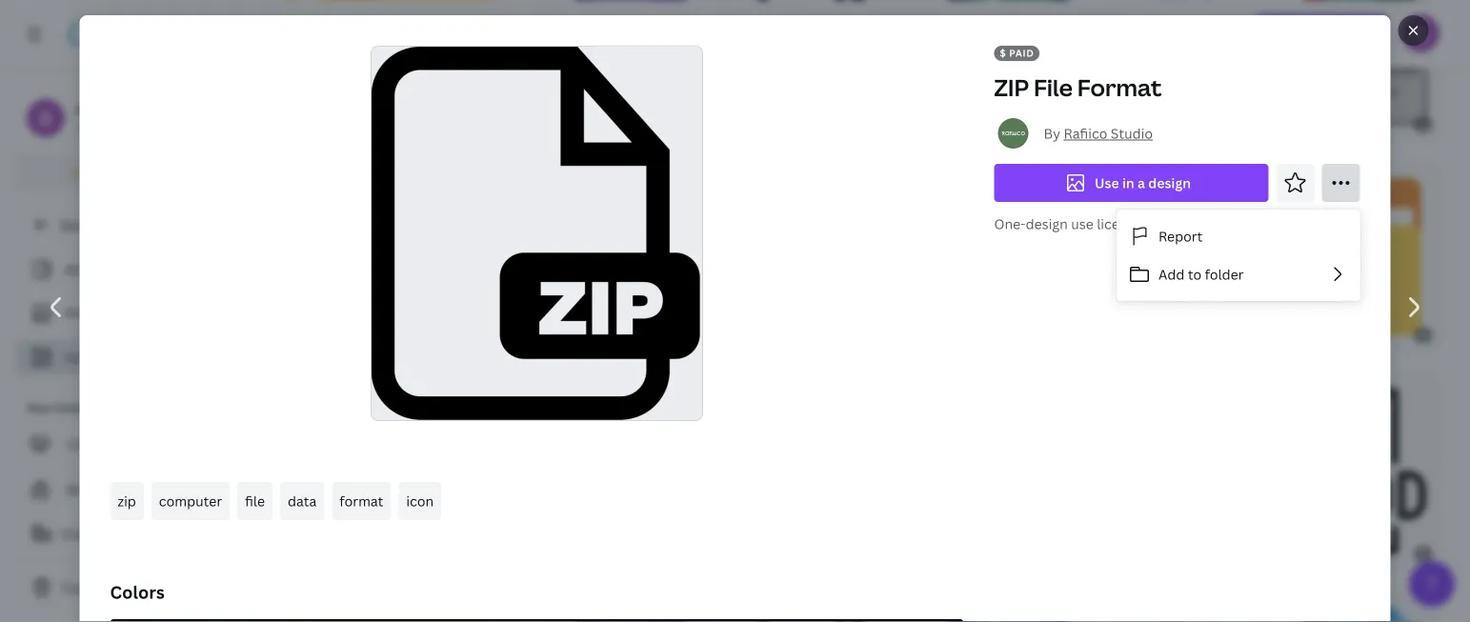 Task type: locate. For each thing, give the bounding box(es) containing it.
a right in on the top right of page
[[1138, 174, 1146, 192]]

0 horizontal spatial to
[[95, 216, 109, 234]]

to inside button
[[1189, 265, 1202, 283]]

1 vertical spatial to
[[1189, 265, 1202, 283]]

data link
[[280, 482, 324, 520]]

icon
[[406, 492, 434, 510]]

creators
[[67, 435, 122, 453]]

svg file icon image
[[1091, 608, 1232, 622]]

$ for floppy disk icon
[[1076, 118, 1082, 131]]

data
[[288, 492, 317, 510]]

to right add on the top
[[1189, 265, 1202, 283]]

top level navigation element
[[168, 15, 766, 53]]

your content
[[27, 400, 100, 416]]

zip file format image
[[759, 0, 893, 125], [372, 47, 703, 420]]

to
[[95, 216, 109, 234], [1189, 265, 1202, 283]]

$
[[1000, 47, 1007, 60], [703, 118, 709, 131], [1076, 118, 1082, 131], [1421, 118, 1427, 131], [1421, 329, 1427, 342], [1421, 548, 1427, 560]]

open file icon image
[[284, 389, 511, 554]]

a
[[1138, 174, 1146, 192], [107, 525, 114, 543]]

computer link
[[151, 482, 230, 520]]

photos link
[[27, 296, 236, 332]]

use in a design
[[1095, 174, 1192, 192]]

report
[[1159, 227, 1203, 245]]

your
[[27, 400, 52, 416]]

binders folder image
[[581, 178, 738, 336]]

floppy disk icon image
[[943, 0, 1082, 125]]

rafiico
[[1064, 124, 1108, 143]]

all templates
[[65, 261, 150, 279]]

0 horizontal spatial a
[[107, 525, 114, 543]]

html file icon image
[[497, 608, 643, 622]]

zip file format
[[995, 72, 1162, 103]]

1 horizontal spatial a
[[1138, 174, 1146, 192]]

canva
[[114, 163, 155, 182]]

1 horizontal spatial file folder icon image
[[796, 178, 1000, 336]]

pro
[[158, 163, 180, 182]]

format link
[[332, 482, 391, 520]]

create
[[61, 525, 104, 543]]

to for add
[[1189, 265, 1202, 283]]

1 vertical spatial design
[[1026, 215, 1068, 233]]

studio
[[1111, 124, 1153, 143]]

1 horizontal spatial design
[[1149, 174, 1192, 192]]

try
[[91, 163, 111, 182]]

indesign icon image
[[1275, 389, 1426, 554]]

file
[[1034, 72, 1073, 103]]

create a team
[[61, 525, 150, 543]]

1 vertical spatial a
[[107, 525, 114, 543]]

computer
[[159, 492, 222, 510]]

by rafiico studio
[[1044, 124, 1153, 143]]

zip link
[[110, 482, 144, 520]]

brand templates link
[[15, 471, 248, 509]]

all
[[65, 261, 82, 279]]

None search field
[[812, 15, 1127, 53]]

templates
[[85, 261, 150, 279]]

1 horizontal spatial to
[[1189, 265, 1202, 283]]

0 vertical spatial design
[[1149, 174, 1192, 192]]

$ for rightmost file folder icon
[[1421, 329, 1427, 342]]

file folder icon image
[[796, 178, 1000, 336], [1235, 178, 1422, 336], [574, 389, 779, 554]]

$ for isolated piece of paper design image
[[1421, 118, 1427, 131]]

a left team
[[107, 525, 114, 543]]

team
[[118, 525, 150, 543]]

design
[[1149, 174, 1192, 192], [1026, 215, 1068, 233]]

format
[[340, 492, 384, 510]]

personal
[[76, 101, 133, 119]]

rafiico studio link
[[1064, 124, 1153, 143]]

use in a design button
[[995, 164, 1269, 202]]

0 vertical spatial to
[[95, 216, 109, 234]]

psd file icon image
[[692, 608, 839, 622]]

creators you follow
[[67, 435, 195, 453]]

0 horizontal spatial design
[[1026, 215, 1068, 233]]

in
[[1123, 174, 1135, 192]]

2 horizontal spatial file folder icon image
[[1235, 178, 1422, 336]]

design left use
[[1026, 215, 1068, 233]]

file
[[245, 492, 265, 510]]

back to home
[[61, 216, 150, 234]]

to right back
[[95, 216, 109, 234]]

design right in on the top right of page
[[1149, 174, 1192, 192]]



Task type: describe. For each thing, give the bounding box(es) containing it.
one-
[[995, 215, 1026, 233]]

you
[[126, 435, 149, 453]]

by
[[1044, 124, 1061, 143]]

try canva pro
[[91, 163, 180, 182]]

1 horizontal spatial zip file format image
[[759, 0, 893, 125]]

brand
[[67, 481, 106, 499]]

to for back
[[95, 216, 109, 234]]

license
[[1097, 215, 1142, 233]]

pdf file icon image
[[278, 608, 446, 622]]

use
[[1072, 215, 1094, 233]]

report button
[[1117, 217, 1361, 255]]

use
[[1095, 174, 1120, 192]]

0 horizontal spatial file folder icon image
[[574, 389, 779, 554]]

0 vertical spatial a
[[1138, 174, 1146, 192]]

colors
[[110, 581, 165, 604]]

trash link
[[15, 569, 248, 607]]

file link
[[238, 482, 273, 520]]

doc file format image
[[1131, 0, 1257, 125]]

add
[[1159, 265, 1185, 283]]

$ for mp3 file icon
[[703, 118, 709, 131]]

back to home link
[[15, 206, 248, 244]]

zip
[[118, 492, 136, 510]]

add to folder button
[[1117, 255, 1361, 294]]

try canva pro button
[[15, 154, 248, 191]]

csv icon image
[[1055, 178, 1182, 336]]

icons
[[65, 348, 99, 367]]

icon link
[[399, 482, 442, 520]]

trash
[[61, 579, 96, 597]]

0 horizontal spatial zip file format image
[[372, 47, 703, 420]]

home
[[112, 216, 150, 234]]

$ for indesign icon
[[1421, 548, 1427, 560]]

creators you follow link
[[15, 425, 248, 463]]

free
[[76, 122, 100, 137]]

templates
[[109, 481, 175, 499]]

photos
[[65, 305, 110, 323]]

brand templates
[[67, 481, 175, 499]]

folder file yellow document info icon. vector graphic image
[[286, 178, 520, 336]]

follow
[[153, 435, 195, 453]]

psd file image
[[889, 608, 1042, 622]]

add to folder
[[1159, 265, 1244, 283]]

zip
[[995, 72, 1030, 103]]

create a team button
[[15, 515, 248, 553]]

all templates link
[[27, 252, 236, 288]]

format
[[1078, 72, 1162, 103]]

css file icon image
[[1281, 608, 1427, 622]]

$ paid
[[1000, 47, 1035, 60]]

folder
[[1205, 265, 1244, 283]]

mp3 file icon image
[[555, 0, 707, 125]]

isolated piece of paper design image
[[1304, 0, 1428, 125]]

content
[[55, 400, 100, 416]]

personal free
[[76, 101, 133, 137]]

design inside button
[[1149, 174, 1192, 192]]

zip folder image
[[284, 0, 496, 125]]

paid
[[1010, 47, 1035, 60]]

one-design use license
[[995, 215, 1142, 233]]

back
[[61, 216, 92, 234]]



Task type: vqa. For each thing, say whether or not it's contained in the screenshot.
See
no



